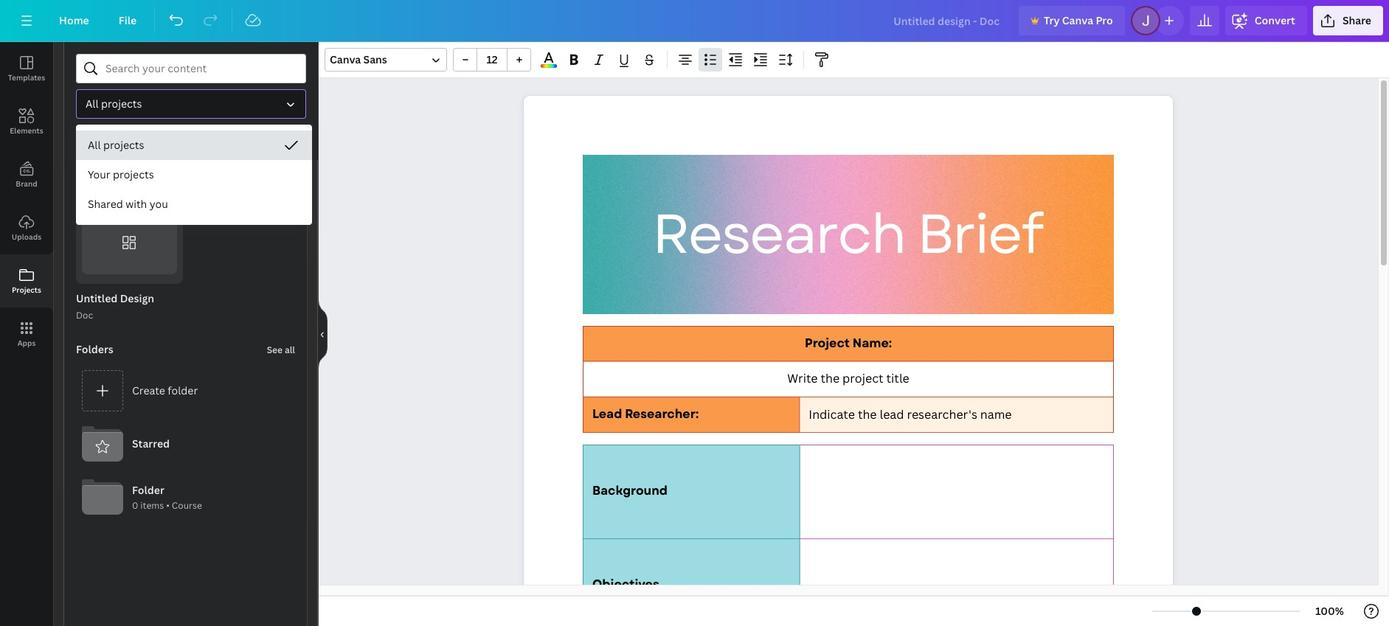 Task type: locate. For each thing, give the bounding box(es) containing it.
all
[[285, 344, 295, 357]]

shared
[[88, 197, 123, 211]]

uploads button
[[0, 202, 53, 255]]

apps
[[17, 338, 36, 348]]

folder
[[132, 483, 165, 497]]

shared with you button
[[76, 190, 312, 219]]

brand
[[16, 179, 37, 189]]

1 vertical spatial group
[[76, 202, 183, 284]]

projects for all projects button
[[101, 97, 142, 111]]

your
[[88, 168, 110, 182]]

design
[[120, 292, 154, 306]]

all button
[[76, 131, 136, 159]]

uploads
[[12, 232, 41, 242]]

canva inside the try canva pro button
[[1063, 13, 1094, 27]]

all
[[86, 97, 99, 111], [99, 137, 113, 151], [88, 138, 101, 152]]

file
[[119, 13, 137, 27]]

untitled design doc
[[76, 292, 154, 322]]

try canva pro
[[1044, 13, 1114, 27]]

color range image
[[541, 64, 557, 68]]

0 vertical spatial canva
[[1063, 13, 1094, 27]]

folder
[[168, 384, 198, 398]]

0 horizontal spatial group
[[76, 202, 183, 284]]

group
[[453, 48, 531, 72], [76, 202, 183, 284]]

shared with you
[[88, 197, 168, 211]]

canva
[[1063, 13, 1094, 27], [330, 52, 361, 66]]

0 vertical spatial all projects
[[86, 97, 142, 111]]

items
[[141, 500, 164, 512]]

share button
[[1314, 6, 1384, 35]]

folders
[[76, 343, 114, 357]]

your projects
[[88, 168, 154, 182]]

2 vertical spatial projects
[[113, 168, 154, 182]]

home
[[59, 13, 89, 27]]

select ownership filter list box
[[76, 131, 312, 219]]

1 vertical spatial canva
[[330, 52, 361, 66]]

all projects inside button
[[86, 97, 142, 111]]

0 vertical spatial projects
[[101, 97, 142, 111]]

home link
[[47, 6, 101, 35]]

all inside option
[[88, 138, 101, 152]]

your projects button
[[76, 160, 312, 190]]

projects up all button
[[101, 97, 142, 111]]

all projects up your projects
[[88, 138, 144, 152]]

designs
[[76, 179, 115, 193]]

projects up your projects
[[103, 138, 144, 152]]

hide image
[[318, 299, 328, 370]]

projects up with at top
[[113, 168, 154, 182]]

all projects button
[[76, 131, 312, 160]]

0
[[132, 500, 138, 512]]

1 vertical spatial all projects
[[88, 138, 144, 152]]

canva right "try"
[[1063, 13, 1094, 27]]

all projects up all button
[[86, 97, 142, 111]]

main menu bar
[[0, 0, 1390, 42]]

all projects inside button
[[88, 138, 144, 152]]

projects
[[12, 285, 41, 295]]

projects for 'your projects' button
[[113, 168, 154, 182]]

1 horizontal spatial canva
[[1063, 13, 1094, 27]]

canva inside canva sans popup button
[[330, 52, 361, 66]]

1 vertical spatial projects
[[103, 138, 144, 152]]

projects
[[101, 97, 142, 111], [103, 138, 144, 152], [113, 168, 154, 182]]

0 vertical spatial group
[[453, 48, 531, 72]]

elements button
[[0, 95, 53, 148]]

canva sans button
[[325, 48, 447, 72]]

•
[[166, 500, 170, 512]]

100% button
[[1307, 600, 1354, 624]]

canva left sans
[[330, 52, 361, 66]]

0 horizontal spatial canva
[[330, 52, 361, 66]]

create folder button
[[76, 365, 295, 418]]

file button
[[107, 6, 148, 35]]

canva sans
[[330, 52, 387, 66]]

brand button
[[0, 148, 53, 202]]

1 horizontal spatial group
[[453, 48, 531, 72]]

all projects
[[86, 97, 142, 111], [88, 138, 144, 152]]

templates button
[[0, 42, 53, 95]]

Select ownership filter button
[[76, 89, 306, 119]]

brief
[[918, 195, 1043, 274]]

projects inside button
[[101, 97, 142, 111]]



Task type: vqa. For each thing, say whether or not it's contained in the screenshot.
"All projects" option
yes



Task type: describe. For each thing, give the bounding box(es) containing it.
shared with you option
[[76, 190, 312, 219]]

course
[[172, 500, 202, 512]]

create
[[132, 384, 165, 398]]

Search your content search field
[[106, 55, 297, 83]]

convert
[[1255, 13, 1296, 27]]

apps button
[[0, 308, 53, 361]]

– – number field
[[482, 52, 503, 66]]

with
[[126, 197, 147, 211]]

untitled
[[76, 292, 118, 306]]

100%
[[1316, 605, 1345, 619]]

all inside button
[[86, 97, 99, 111]]

you
[[150, 197, 168, 211]]

your projects option
[[76, 160, 312, 190]]

see all button
[[266, 335, 297, 365]]

starred
[[132, 437, 170, 451]]

elements
[[10, 125, 43, 136]]

doc
[[76, 310, 93, 322]]

try canva pro button
[[1019, 6, 1125, 35]]

projects button
[[0, 255, 53, 308]]

all projects option
[[76, 131, 312, 160]]

sans
[[364, 52, 387, 66]]

templates
[[8, 72, 45, 83]]

pro
[[1096, 13, 1114, 27]]

convert button
[[1226, 6, 1308, 35]]

side panel tab list
[[0, 42, 53, 361]]

untitled design group
[[76, 202, 183, 324]]

create folder
[[132, 384, 198, 398]]

research
[[653, 195, 906, 274]]

Design title text field
[[882, 6, 1013, 35]]

starred button
[[76, 418, 295, 471]]

try
[[1044, 13, 1060, 27]]

Research Brief text field
[[524, 96, 1174, 627]]

research brief
[[653, 195, 1043, 274]]

folder 0 items • course
[[132, 483, 202, 512]]

share
[[1343, 13, 1372, 27]]

see
[[267, 344, 283, 357]]

see all
[[267, 344, 295, 357]]



